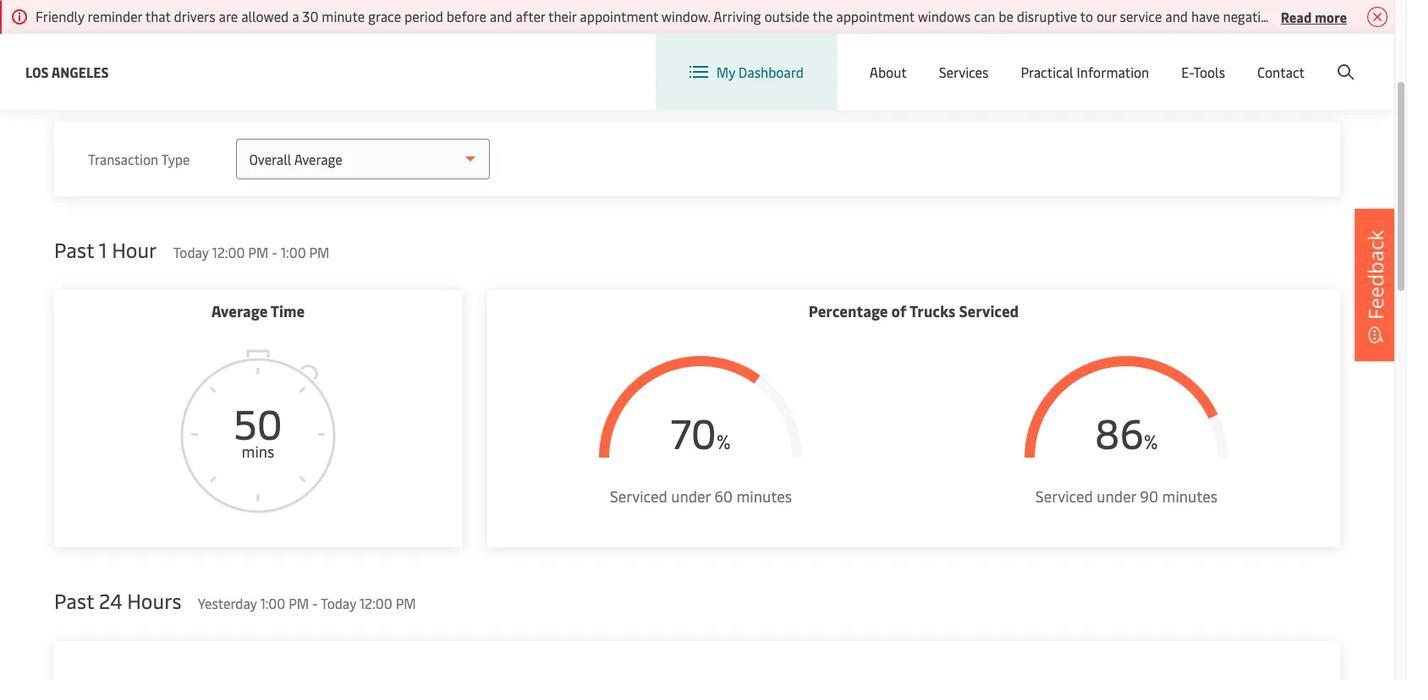 Task type: vqa. For each thing, say whether or not it's contained in the screenshot.
'Resolution'
yes



Task type: describe. For each thing, give the bounding box(es) containing it.
2 horizontal spatial and
[[1165, 7, 1188, 25]]

arriving
[[714, 7, 761, 25]]

global
[[1068, 50, 1107, 68]]

to inside truck turn times turn times are calculated from the point a truck enters the gate, to the point it leaves the gate and include trouble ticket resolution times.
[[445, 59, 458, 78]]

hour
[[112, 236, 157, 263]]

outside
[[764, 7, 810, 25]]

login / create account
[[1226, 50, 1362, 68]]

calculated
[[144, 59, 207, 78]]

yesterday 1:00 pm - today 12:00 pm
[[198, 594, 416, 613]]

global menu
[[1068, 50, 1145, 68]]

0 vertical spatial today
[[173, 243, 209, 261]]

past for past 24 hours
[[54, 587, 94, 614]]

friendly
[[36, 7, 84, 25]]

switch
[[918, 49, 959, 68]]

yesterday
[[198, 594, 257, 613]]

type
[[161, 149, 190, 168]]

hours
[[127, 587, 181, 614]]

location
[[962, 49, 1014, 68]]

enters
[[347, 59, 386, 78]]

los angeles link
[[25, 61, 109, 83]]

the left gate,
[[389, 59, 409, 78]]

it
[[519, 59, 528, 78]]

the right outside
[[813, 7, 833, 25]]

time
[[271, 300, 305, 322]]

angeles
[[51, 62, 109, 81]]

1 horizontal spatial turn
[[134, 14, 194, 55]]

trucks
[[910, 300, 956, 322]]

percentage of trucks serviced
[[809, 300, 1019, 322]]

after
[[516, 7, 545, 25]]

truck turn times turn times are calculated from the point a truck enters the gate, to the point it leaves the gate and include trouble ticket resolution times.
[[54, 14, 893, 78]]

% for 86
[[1144, 428, 1158, 454]]

my dashboard button
[[689, 34, 804, 110]]

times.
[[856, 59, 893, 78]]

create
[[1270, 50, 1310, 68]]

1 appointment from the left
[[580, 7, 658, 25]]

minutes for 86 %
[[1162, 486, 1218, 507]]

their
[[548, 7, 577, 25]]

login
[[1226, 50, 1259, 68]]

1
[[99, 236, 107, 263]]

0 vertical spatial to
[[1080, 7, 1093, 25]]

transaction type
[[88, 149, 190, 168]]

2 point from the left
[[484, 59, 516, 78]]

times
[[201, 14, 281, 55]]

30
[[302, 7, 319, 25]]

of
[[891, 300, 907, 322]]

impacts
[[1278, 7, 1326, 25]]

0 horizontal spatial a
[[292, 7, 299, 25]]

practical
[[1021, 63, 1074, 81]]

that
[[145, 7, 171, 25]]

90
[[1140, 486, 1159, 507]]

24
[[99, 587, 122, 614]]

be
[[999, 7, 1014, 25]]

under for 86 %
[[1097, 486, 1136, 507]]

period
[[405, 7, 443, 25]]

dashboard
[[739, 63, 804, 81]]

average
[[211, 300, 268, 322]]

disruptive
[[1017, 7, 1077, 25]]

my dashboard
[[717, 63, 804, 81]]

truck
[[312, 59, 344, 78]]

/
[[1261, 50, 1267, 68]]

switch location
[[918, 49, 1014, 68]]

1 vertical spatial 1:00
[[260, 594, 285, 613]]

menu
[[1111, 50, 1145, 68]]

feedback button
[[1355, 209, 1397, 361]]

read more button
[[1281, 6, 1347, 27]]

gate,
[[412, 59, 442, 78]]

reminder
[[88, 7, 142, 25]]

average time
[[211, 300, 305, 322]]

grace
[[368, 7, 401, 25]]

- for past 24 hours
[[312, 594, 318, 613]]

70
[[671, 404, 716, 459]]



Task type: locate. For each thing, give the bounding box(es) containing it.
and
[[490, 7, 512, 25], [1165, 7, 1188, 25], [626, 59, 648, 78]]

serviced for %
[[610, 486, 668, 507]]

1 point from the left
[[267, 59, 298, 78]]

the left the gate at the left of the page
[[572, 59, 592, 78]]

times
[[85, 59, 118, 78]]

los
[[25, 62, 49, 81]]

1 drivers from the left
[[174, 7, 215, 25]]

appointment
[[580, 7, 658, 25], [836, 7, 915, 25]]

1 vertical spatial a
[[302, 59, 309, 78]]

from
[[210, 59, 240, 78]]

0 vertical spatial a
[[292, 7, 299, 25]]

0 horizontal spatial point
[[267, 59, 298, 78]]

ticket
[[749, 59, 786, 78]]

truck
[[54, 14, 127, 55]]

% inside 70 %
[[716, 428, 731, 454]]

turn
[[134, 14, 194, 55], [54, 59, 82, 78]]

allowed
[[241, 7, 289, 25]]

1 vertical spatial today
[[321, 594, 356, 613]]

resolution
[[789, 59, 853, 78]]

switch location button
[[891, 49, 1014, 68]]

drivers right that
[[174, 7, 215, 25]]

1 vertical spatial are
[[122, 59, 141, 78]]

under left 90 on the bottom
[[1097, 486, 1136, 507]]

gate
[[596, 59, 622, 78]]

friendly reminder that drivers are allowed a 30 minute grace period before and after their appointment window. arriving outside the appointment windows can be disruptive to our service and have negative impacts on drivers wh
[[36, 7, 1407, 25]]

1 horizontal spatial appointment
[[836, 7, 915, 25]]

a left 30
[[292, 7, 299, 25]]

service
[[1120, 7, 1162, 25]]

to right gate,
[[445, 59, 458, 78]]

0 vertical spatial past
[[54, 236, 94, 263]]

1 horizontal spatial are
[[219, 7, 238, 25]]

minutes for %
[[737, 486, 792, 507]]

0 horizontal spatial turn
[[54, 59, 82, 78]]

our
[[1097, 7, 1117, 25]]

1 horizontal spatial today
[[321, 594, 356, 613]]

my
[[717, 63, 735, 81]]

point left truck
[[267, 59, 298, 78]]

transaction
[[88, 149, 158, 168]]

appointment up times.
[[836, 7, 915, 25]]

past 1 hour
[[54, 236, 157, 263]]

0 vertical spatial are
[[219, 7, 238, 25]]

turn right los
[[54, 59, 82, 78]]

wh
[[1393, 7, 1407, 25]]

on
[[1329, 7, 1345, 25]]

0 horizontal spatial and
[[490, 7, 512, 25]]

the right gate,
[[461, 59, 481, 78]]

window.
[[662, 7, 711, 25]]

are
[[219, 7, 238, 25], [122, 59, 141, 78]]

% for 70
[[716, 428, 731, 454]]

under left the 60
[[671, 486, 711, 507]]

a inside truck turn times turn times are calculated from the point a truck enters the gate, to the point it leaves the gate and include trouble ticket resolution times.
[[302, 59, 309, 78]]

0 horizontal spatial 12:00
[[212, 243, 245, 261]]

negative
[[1223, 7, 1275, 25]]

12:00
[[212, 243, 245, 261], [359, 594, 392, 613]]

1 horizontal spatial to
[[1080, 7, 1093, 25]]

and left have
[[1165, 7, 1188, 25]]

1 horizontal spatial drivers
[[1348, 7, 1390, 25]]

minutes right the 60
[[737, 486, 792, 507]]

global menu button
[[1031, 33, 1162, 84]]

1 vertical spatial 12:00
[[359, 594, 392, 613]]

86
[[1095, 404, 1144, 459]]

-
[[272, 243, 277, 261], [312, 594, 318, 613]]

today 12:00 pm  - 1:00 pm
[[173, 243, 330, 261]]

a left truck
[[302, 59, 309, 78]]

1:00 up time
[[281, 243, 306, 261]]

minute
[[322, 7, 365, 25]]

turn up calculated
[[134, 14, 194, 55]]

are left allowed
[[219, 7, 238, 25]]

0 vertical spatial 1:00
[[281, 243, 306, 261]]

trouble
[[700, 59, 747, 78]]

1 % from the left
[[716, 428, 731, 454]]

and left after
[[490, 7, 512, 25]]

0 horizontal spatial to
[[445, 59, 458, 78]]

have
[[1191, 7, 1220, 25]]

appointment up the gate at the left of the page
[[580, 7, 658, 25]]

0 horizontal spatial -
[[272, 243, 277, 261]]

2 appointment from the left
[[836, 7, 915, 25]]

0 horizontal spatial drivers
[[174, 7, 215, 25]]

1 vertical spatial -
[[312, 594, 318, 613]]

read more
[[1281, 7, 1347, 26]]

1 horizontal spatial a
[[302, 59, 309, 78]]

point left it
[[484, 59, 516, 78]]

account
[[1312, 50, 1362, 68]]

1 minutes from the left
[[737, 486, 792, 507]]

a
[[292, 7, 299, 25], [302, 59, 309, 78]]

1 horizontal spatial point
[[484, 59, 516, 78]]

can
[[974, 7, 995, 25]]

0 vertical spatial 12:00
[[212, 243, 245, 261]]

are inside truck turn times turn times are calculated from the point a truck enters the gate, to the point it leaves the gate and include trouble ticket resolution times.
[[122, 59, 141, 78]]

1 horizontal spatial minutes
[[1162, 486, 1218, 507]]

and right the gate at the left of the page
[[626, 59, 648, 78]]

minutes
[[737, 486, 792, 507], [1162, 486, 1218, 507]]

1 horizontal spatial -
[[312, 594, 318, 613]]

% inside 86 %
[[1144, 428, 1158, 454]]

0 horizontal spatial are
[[122, 59, 141, 78]]

the right the "from"
[[243, 59, 264, 78]]

practical information button
[[1021, 34, 1149, 110]]

1 horizontal spatial 12:00
[[359, 594, 392, 613]]

2 horizontal spatial serviced
[[1036, 486, 1093, 507]]

60
[[714, 486, 733, 507]]

past 24 hours
[[54, 587, 181, 614]]

are right times
[[122, 59, 141, 78]]

- for past 1 hour
[[272, 243, 277, 261]]

past left 24
[[54, 587, 94, 614]]

serviced under 60 minutes
[[610, 486, 792, 507]]

0 vertical spatial turn
[[134, 14, 194, 55]]

to left our
[[1080, 7, 1093, 25]]

0 horizontal spatial minutes
[[737, 486, 792, 507]]

under for %
[[671, 486, 711, 507]]

mins
[[242, 441, 274, 462]]

past left 1
[[54, 236, 94, 263]]

0 horizontal spatial appointment
[[580, 7, 658, 25]]

1 vertical spatial past
[[54, 587, 94, 614]]

more
[[1315, 7, 1347, 26]]

1 horizontal spatial and
[[626, 59, 648, 78]]

0 horizontal spatial under
[[671, 486, 711, 507]]

practical information
[[1021, 63, 1149, 81]]

50
[[234, 395, 282, 450]]

1:00 right yesterday
[[260, 594, 285, 613]]

1 vertical spatial turn
[[54, 59, 82, 78]]

1 past from the top
[[54, 236, 94, 263]]

0 vertical spatial -
[[272, 243, 277, 261]]

2 minutes from the left
[[1162, 486, 1218, 507]]

past
[[54, 236, 94, 263], [54, 587, 94, 614]]

los angeles
[[25, 62, 109, 81]]

1 horizontal spatial under
[[1097, 486, 1136, 507]]

information
[[1077, 63, 1149, 81]]

2 under from the left
[[1097, 486, 1136, 507]]

0 horizontal spatial %
[[716, 428, 731, 454]]

serviced for 86 %
[[1036, 486, 1093, 507]]

past for past 1 hour
[[54, 236, 94, 263]]

drivers left wh
[[1348, 7, 1390, 25]]

today
[[173, 243, 209, 261], [321, 594, 356, 613]]

70 %
[[671, 404, 731, 459]]

leaves
[[531, 59, 569, 78]]

% up 90 on the bottom
[[1144, 428, 1158, 454]]

feedback
[[1362, 230, 1389, 320]]

0 horizontal spatial serviced
[[610, 486, 668, 507]]

close alert image
[[1367, 7, 1388, 27]]

1:00
[[281, 243, 306, 261], [260, 594, 285, 613]]

1 vertical spatial to
[[445, 59, 458, 78]]

2 % from the left
[[1144, 428, 1158, 454]]

1 horizontal spatial serviced
[[959, 300, 1019, 322]]

before
[[447, 7, 486, 25]]

serviced under 90 minutes
[[1036, 486, 1218, 507]]

1 under from the left
[[671, 486, 711, 507]]

0 horizontal spatial today
[[173, 243, 209, 261]]

windows
[[918, 7, 971, 25]]

%
[[716, 428, 731, 454], [1144, 428, 1158, 454]]

2 drivers from the left
[[1348, 7, 1390, 25]]

86 %
[[1095, 404, 1158, 459]]

include
[[652, 59, 697, 78]]

2 past from the top
[[54, 587, 94, 614]]

1 horizontal spatial %
[[1144, 428, 1158, 454]]

login / create account link
[[1194, 34, 1362, 84]]

% up the 60
[[716, 428, 731, 454]]

and inside truck turn times turn times are calculated from the point a truck enters the gate, to the point it leaves the gate and include trouble ticket resolution times.
[[626, 59, 648, 78]]

the
[[813, 7, 833, 25], [243, 59, 264, 78], [389, 59, 409, 78], [461, 59, 481, 78], [572, 59, 592, 78]]

minutes right 90 on the bottom
[[1162, 486, 1218, 507]]



